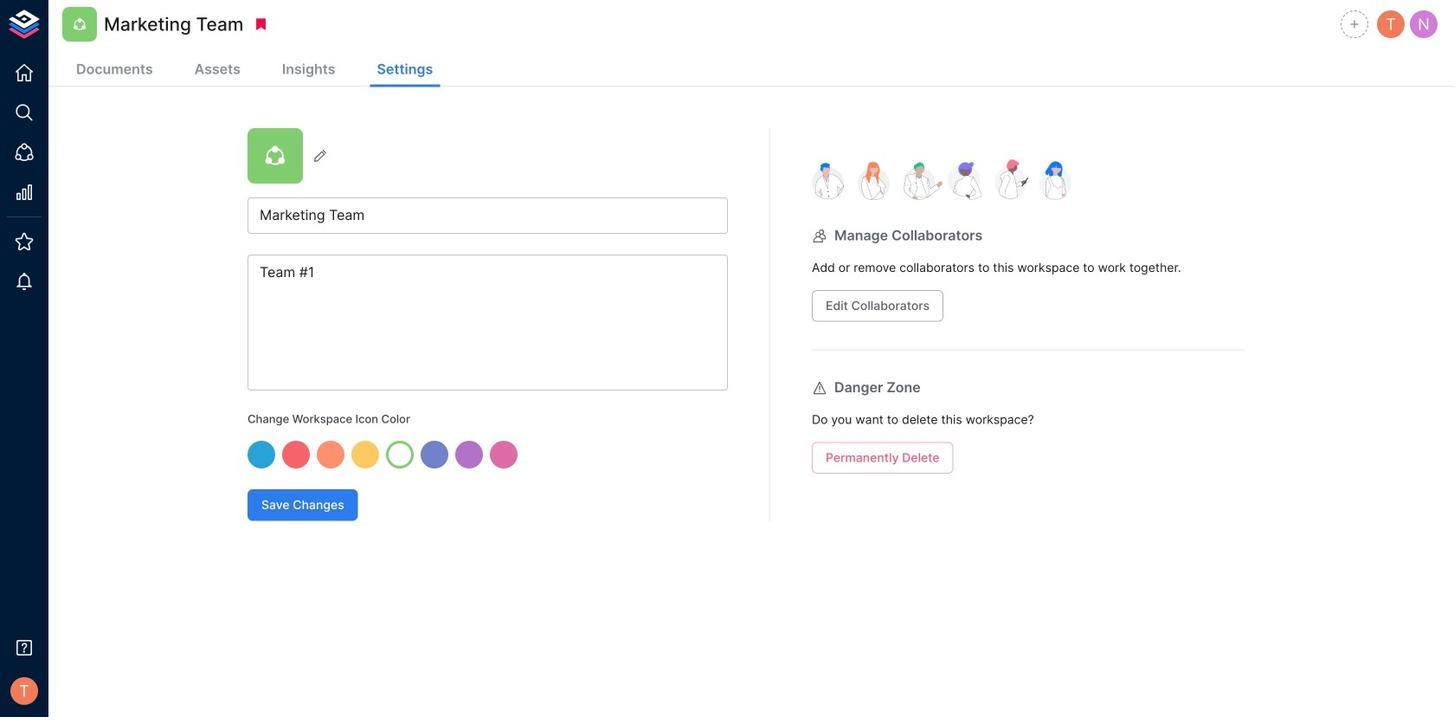 Task type: vqa. For each thing, say whether or not it's contained in the screenshot.
marketing to the left
no



Task type: describe. For each thing, give the bounding box(es) containing it.
Workspace Name text field
[[248, 197, 728, 234]]

remove bookmark image
[[253, 16, 269, 32]]

Workspace notes are visible to all members and guests. text field
[[248, 255, 728, 391]]



